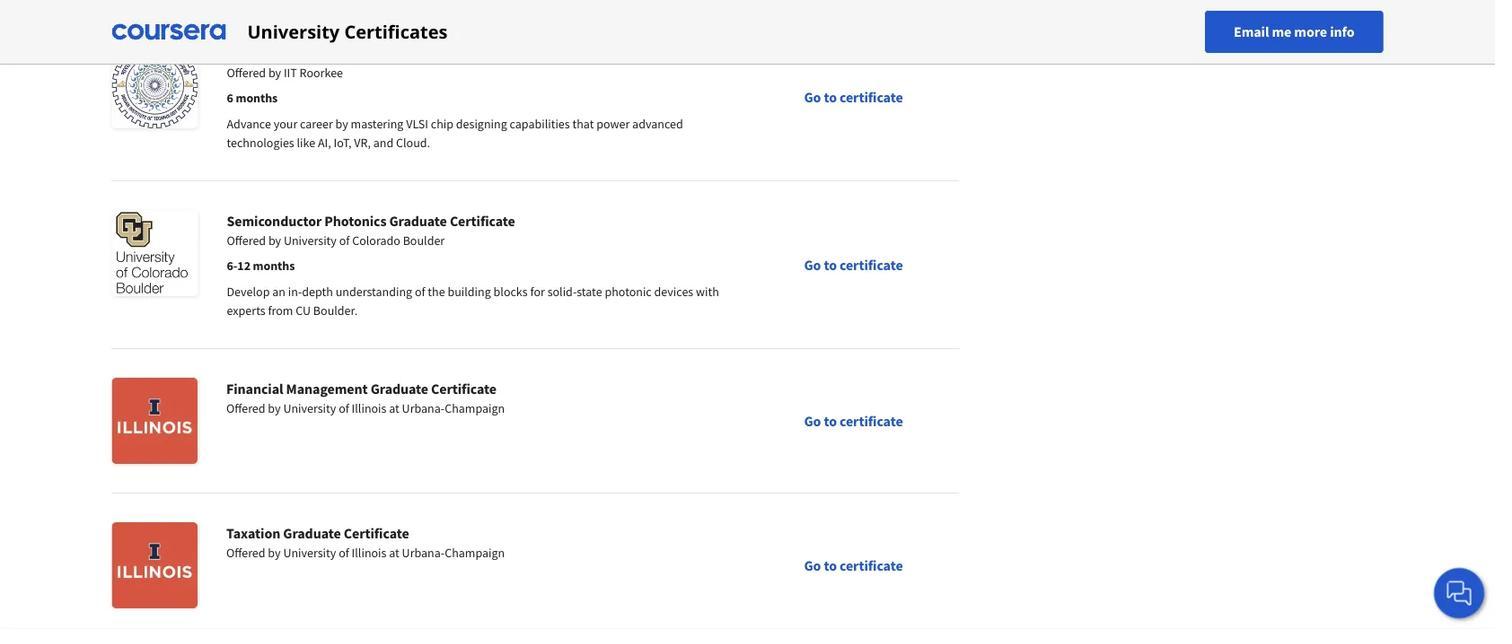 Task type: describe. For each thing, give the bounding box(es) containing it.
certificate inside semiconductor photonics graduate certificate offered by university of colorado boulder 6-12 months
[[450, 212, 516, 230]]

devices
[[655, 284, 694, 300]]

advance
[[227, 116, 271, 132]]

of inside develop an in-depth understanding of the building blocks for solid-state photonic devices with experts from cu boulder.
[[415, 284, 425, 300]]

chip
[[431, 116, 454, 132]]

certificate for financial management graduate certificate
[[840, 412, 903, 430]]

email
[[1234, 23, 1270, 41]]

mastering
[[351, 116, 404, 132]]

email me more info
[[1234, 23, 1355, 41]]

and
[[374, 135, 394, 151]]

in-
[[288, 284, 302, 300]]

6
[[227, 90, 233, 106]]

graduate inside financial management graduate certificate offered by university of illinois at urbana-champaign
[[371, 380, 429, 398]]

of inside semiconductor photonics graduate certificate offered by university of colorado boulder 6-12 months
[[339, 233, 350, 249]]

to for post graduate certificate in vlsi design
[[824, 88, 837, 106]]

offered inside semiconductor photonics graduate certificate offered by university of colorado boulder 6-12 months
[[227, 233, 266, 249]]

go to certificate for semiconductor photonics graduate certificate
[[804, 256, 903, 274]]

semiconductor photonics graduate certificate offered by university of colorado boulder 6-12 months
[[227, 212, 516, 274]]

post graduate certificate in vlsi design offered by iit roorkee 6 months
[[227, 44, 473, 106]]

iot,
[[334, 135, 352, 151]]

university of illinois at urbana-champaign image for taxation
[[112, 523, 198, 609]]

management
[[286, 380, 368, 398]]

cu
[[296, 303, 311, 319]]

champaign inside financial management graduate certificate offered by university of illinois at urbana-champaign
[[445, 401, 505, 417]]

university inside semiconductor photonics graduate certificate offered by university of colorado boulder 6-12 months
[[284, 233, 337, 249]]

go for semiconductor photonics graduate certificate
[[804, 256, 821, 274]]

like
[[297, 135, 315, 151]]

iit roorkee image
[[112, 42, 198, 128]]

go for post graduate certificate in vlsi design
[[804, 88, 821, 106]]

illinois inside taxation graduate certificate offered by university of illinois at urbana-champaign
[[352, 545, 387, 562]]

semiconductor
[[227, 212, 322, 230]]

taxation graduate certificate offered by university of illinois at urbana-champaign
[[226, 525, 505, 562]]

financial
[[226, 380, 283, 398]]

graduate inside taxation graduate certificate offered by university of illinois at urbana-champaign
[[283, 525, 341, 543]]

by inside advance your career by mastering vlsi chip designing capabilities that power advanced technologies like ai, iot, vr, and cloud.
[[336, 116, 348, 132]]

certificate inside post graduate certificate in vlsi design offered by iit roorkee 6 months
[[318, 44, 383, 62]]

by inside semiconductor photonics graduate certificate offered by university of colorado boulder 6-12 months
[[269, 233, 281, 249]]

months inside semiconductor photonics graduate certificate offered by university of colorado boulder 6-12 months
[[253, 258, 295, 274]]

at inside taxation graduate certificate offered by university of illinois at urbana-champaign
[[389, 545, 400, 562]]

vlsi inside post graduate certificate in vlsi design offered by iit roorkee 6 months
[[401, 44, 428, 62]]

go for taxation graduate certificate
[[804, 557, 821, 575]]

6-
[[227, 258, 238, 274]]

go to certificate for post graduate certificate in vlsi design
[[804, 88, 903, 106]]

more
[[1295, 23, 1328, 41]]

certificate inside taxation graduate certificate offered by university of illinois at urbana-champaign
[[344, 525, 409, 543]]

by inside post graduate certificate in vlsi design offered by iit roorkee 6 months
[[269, 65, 281, 81]]

blocks
[[494, 284, 528, 300]]

colorado
[[352, 233, 401, 249]]

certificate for semiconductor photonics graduate certificate
[[840, 256, 903, 274]]

advanced
[[633, 116, 683, 132]]

coursera image
[[112, 18, 226, 46]]

in
[[386, 44, 398, 62]]

chat with us image
[[1446, 580, 1474, 608]]

of inside taxation graduate certificate offered by university of illinois at urbana-champaign
[[339, 545, 349, 562]]

understanding
[[336, 284, 412, 300]]

photonic
[[605, 284, 652, 300]]

to for taxation graduate certificate
[[824, 557, 837, 575]]



Task type: locate. For each thing, give the bounding box(es) containing it.
financial management graduate certificate offered by university of illinois at urbana-champaign
[[226, 380, 505, 417]]

champaign
[[445, 401, 505, 417], [445, 545, 505, 562]]

career
[[300, 116, 333, 132]]

by
[[269, 65, 281, 81], [336, 116, 348, 132], [269, 233, 281, 249], [268, 401, 281, 417], [268, 545, 281, 562]]

iit
[[284, 65, 297, 81]]

1 certificate from the top
[[840, 88, 903, 106]]

that
[[573, 116, 594, 132]]

email me more info button
[[1206, 11, 1384, 53]]

me
[[1273, 23, 1292, 41]]

graduate up "iit"
[[257, 44, 315, 62]]

2 go from the top
[[804, 256, 821, 274]]

1 vertical spatial at
[[389, 545, 400, 562]]

by down semiconductor
[[269, 233, 281, 249]]

of
[[339, 233, 350, 249], [415, 284, 425, 300], [339, 401, 349, 417], [339, 545, 349, 562]]

3 go from the top
[[804, 412, 821, 430]]

go to certificate
[[804, 88, 903, 106], [804, 256, 903, 274], [804, 412, 903, 430], [804, 557, 903, 575]]

urbana-
[[402, 401, 445, 417], [402, 545, 445, 562]]

university of colorado boulder image
[[112, 210, 198, 296]]

develop
[[227, 284, 270, 300]]

1 illinois from the top
[[352, 401, 387, 417]]

months inside post graduate certificate in vlsi design offered by iit roorkee 6 months
[[236, 90, 278, 106]]

2 champaign from the top
[[445, 545, 505, 562]]

months up an
[[253, 258, 295, 274]]

graduate inside semiconductor photonics graduate certificate offered by university of colorado boulder 6-12 months
[[389, 212, 447, 230]]

2 urbana- from the top
[[402, 545, 445, 562]]

university of illinois at urbana-champaign image
[[112, 378, 198, 465], [112, 523, 198, 609]]

illinois inside financial management graduate certificate offered by university of illinois at urbana-champaign
[[352, 401, 387, 417]]

1 vertical spatial vlsi
[[406, 116, 429, 132]]

2 university of illinois at urbana-champaign image from the top
[[112, 523, 198, 609]]

at
[[389, 401, 400, 417], [389, 545, 400, 562]]

vlsi
[[401, 44, 428, 62], [406, 116, 429, 132]]

photonics
[[325, 212, 387, 230]]

info
[[1331, 23, 1355, 41]]

4 certificate from the top
[[840, 557, 903, 575]]

graduate right taxation at the bottom left
[[283, 525, 341, 543]]

graduate inside post graduate certificate in vlsi design offered by iit roorkee 6 months
[[257, 44, 315, 62]]

0 vertical spatial champaign
[[445, 401, 505, 417]]

1 at from the top
[[389, 401, 400, 417]]

designing
[[456, 116, 507, 132]]

certificates
[[345, 19, 448, 44]]

0 vertical spatial vlsi
[[401, 44, 428, 62]]

by left "iit"
[[269, 65, 281, 81]]

certificate inside financial management graduate certificate offered by university of illinois at urbana-champaign
[[431, 380, 497, 398]]

1 university of illinois at urbana-champaign image from the top
[[112, 378, 198, 465]]

3 to from the top
[[824, 412, 837, 430]]

graduate
[[257, 44, 315, 62], [389, 212, 447, 230], [371, 380, 429, 398], [283, 525, 341, 543]]

offered
[[227, 65, 266, 81], [227, 233, 266, 249], [226, 401, 266, 417], [226, 545, 266, 562]]

2 go to certificate from the top
[[804, 256, 903, 274]]

4 go from the top
[[804, 557, 821, 575]]

offered down post
[[227, 65, 266, 81]]

boulder.
[[313, 303, 358, 319]]

building
[[448, 284, 491, 300]]

university
[[248, 19, 340, 44], [284, 233, 337, 249], [283, 401, 336, 417], [283, 545, 336, 562]]

by inside financial management graduate certificate offered by university of illinois at urbana-champaign
[[268, 401, 281, 417]]

advance your career by mastering vlsi chip designing capabilities that power advanced technologies like ai, iot, vr, and cloud.
[[227, 116, 683, 151]]

offered inside taxation graduate certificate offered by university of illinois at urbana-champaign
[[226, 545, 266, 562]]

3 go to certificate from the top
[[804, 412, 903, 430]]

by inside taxation graduate certificate offered by university of illinois at urbana-champaign
[[268, 545, 281, 562]]

2 illinois from the top
[[352, 545, 387, 562]]

vlsi up cloud.
[[406, 116, 429, 132]]

to for financial management graduate certificate
[[824, 412, 837, 430]]

state
[[577, 284, 603, 300]]

university certificates
[[248, 19, 448, 44]]

months
[[236, 90, 278, 106], [253, 258, 295, 274]]

go
[[804, 88, 821, 106], [804, 256, 821, 274], [804, 412, 821, 430], [804, 557, 821, 575]]

offered down taxation at the bottom left
[[226, 545, 266, 562]]

certificate
[[840, 88, 903, 106], [840, 256, 903, 274], [840, 412, 903, 430], [840, 557, 903, 575]]

of inside financial management graduate certificate offered by university of illinois at urbana-champaign
[[339, 401, 349, 417]]

vlsi right in
[[401, 44, 428, 62]]

develop an in-depth understanding of the building blocks for solid-state photonic devices with experts from cu boulder.
[[227, 284, 720, 319]]

at inside financial management graduate certificate offered by university of illinois at urbana-champaign
[[389, 401, 400, 417]]

4 go to certificate from the top
[[804, 557, 903, 575]]

0 vertical spatial at
[[389, 401, 400, 417]]

1 champaign from the top
[[445, 401, 505, 417]]

cloud.
[[396, 135, 430, 151]]

offered inside financial management graduate certificate offered by university of illinois at urbana-champaign
[[226, 401, 266, 417]]

illinois
[[352, 401, 387, 417], [352, 545, 387, 562]]

post
[[227, 44, 254, 62]]

0 vertical spatial illinois
[[352, 401, 387, 417]]

certificate for taxation graduate certificate
[[840, 557, 903, 575]]

1 vertical spatial urbana-
[[402, 545, 445, 562]]

go to certificate for financial management graduate certificate
[[804, 412, 903, 430]]

certificate
[[318, 44, 383, 62], [450, 212, 516, 230], [431, 380, 497, 398], [344, 525, 409, 543]]

to for semiconductor photonics graduate certificate
[[824, 256, 837, 274]]

power
[[597, 116, 630, 132]]

the
[[428, 284, 445, 300]]

2 certificate from the top
[[840, 256, 903, 274]]

1 vertical spatial months
[[253, 258, 295, 274]]

from
[[268, 303, 293, 319]]

1 vertical spatial champaign
[[445, 545, 505, 562]]

0 vertical spatial months
[[236, 90, 278, 106]]

0 vertical spatial university of illinois at urbana-champaign image
[[112, 378, 198, 465]]

university inside financial management graduate certificate offered by university of illinois at urbana-champaign
[[283, 401, 336, 417]]

offered down financial
[[226, 401, 266, 417]]

boulder
[[403, 233, 445, 249]]

vr,
[[354, 135, 371, 151]]

1 to from the top
[[824, 88, 837, 106]]

by down financial
[[268, 401, 281, 417]]

experts
[[227, 303, 266, 319]]

capabilities
[[510, 116, 570, 132]]

3 certificate from the top
[[840, 412, 903, 430]]

go to certificate for taxation graduate certificate
[[804, 557, 903, 575]]

design
[[430, 44, 473, 62]]

university inside taxation graduate certificate offered by university of illinois at urbana-champaign
[[283, 545, 336, 562]]

to
[[824, 88, 837, 106], [824, 256, 837, 274], [824, 412, 837, 430], [824, 557, 837, 575]]

1 vertical spatial university of illinois at urbana-champaign image
[[112, 523, 198, 609]]

solid-
[[548, 284, 577, 300]]

offered up 12
[[227, 233, 266, 249]]

university of illinois at urbana-champaign image for financial
[[112, 378, 198, 465]]

12
[[237, 258, 251, 274]]

offered inside post graduate certificate in vlsi design offered by iit roorkee 6 months
[[227, 65, 266, 81]]

an
[[272, 284, 286, 300]]

graduate up boulder
[[389, 212, 447, 230]]

2 at from the top
[[389, 545, 400, 562]]

your
[[274, 116, 298, 132]]

roorkee
[[300, 65, 343, 81]]

depth
[[302, 284, 333, 300]]

vlsi inside advance your career by mastering vlsi chip designing capabilities that power advanced technologies like ai, iot, vr, and cloud.
[[406, 116, 429, 132]]

technologies
[[227, 135, 294, 151]]

graduate right management
[[371, 380, 429, 398]]

champaign inside taxation graduate certificate offered by university of illinois at urbana-champaign
[[445, 545, 505, 562]]

months right 6
[[236, 90, 278, 106]]

by down taxation at the bottom left
[[268, 545, 281, 562]]

with
[[696, 284, 720, 300]]

urbana- inside financial management graduate certificate offered by university of illinois at urbana-champaign
[[402, 401, 445, 417]]

taxation
[[226, 525, 281, 543]]

1 go from the top
[[804, 88, 821, 106]]

1 urbana- from the top
[[402, 401, 445, 417]]

for
[[530, 284, 545, 300]]

urbana- inside taxation graduate certificate offered by university of illinois at urbana-champaign
[[402, 545, 445, 562]]

1 vertical spatial illinois
[[352, 545, 387, 562]]

2 to from the top
[[824, 256, 837, 274]]

go for financial management graduate certificate
[[804, 412, 821, 430]]

0 vertical spatial urbana-
[[402, 401, 445, 417]]

1 go to certificate from the top
[[804, 88, 903, 106]]

4 to from the top
[[824, 557, 837, 575]]

by up iot,
[[336, 116, 348, 132]]

ai,
[[318, 135, 331, 151]]

certificate for post graduate certificate in vlsi design
[[840, 88, 903, 106]]



Task type: vqa. For each thing, say whether or not it's contained in the screenshot.
Illinois inside Financial Management Graduate Certificate Offered by University of Illinois at Urbana-Champaign
yes



